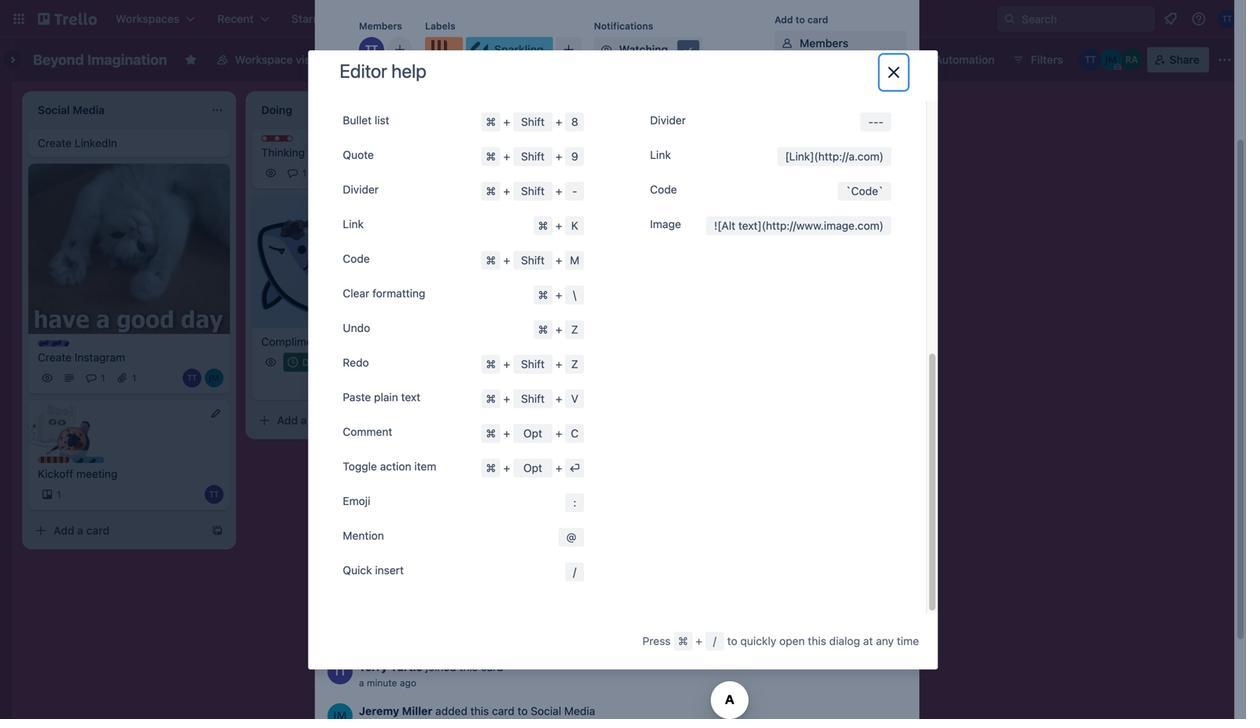 Task type: vqa. For each thing, say whether or not it's contained in the screenshot.


Task type: describe. For each thing, give the bounding box(es) containing it.
dec
[[302, 357, 320, 368]]

8
[[571, 115, 578, 128]]

m
[[570, 254, 580, 267]]

press
[[643, 635, 671, 648]]

create instagram link
[[38, 350, 220, 366]]

+ up leftover
[[503, 254, 510, 267]]

formatting
[[372, 287, 425, 300]]

ruby anderson (rubyanderson7) image
[[1121, 49, 1143, 71]]

code for ⌘
[[343, 252, 370, 265]]

share button
[[1148, 47, 1209, 72]]

1 down thoughts thinking
[[302, 168, 307, 179]]

compliment the chef
[[261, 335, 369, 348]]

add members to card image
[[394, 42, 406, 57]]

0 vertical spatial trello
[[359, 185, 392, 200]]

card down meeting
[[86, 524, 109, 537]]

compliment
[[261, 335, 323, 348]]

chef
[[345, 335, 369, 348]]

0 horizontal spatial members
[[359, 20, 402, 31]]

editor help dialog
[[308, 0, 938, 670]]

sm image for members
[[779, 35, 795, 51]]

[ link ](http://a.com)
[[785, 150, 884, 163]]

\
[[573, 289, 576, 302]]

labels
[[425, 20, 455, 31]]

terry turtle (terryturtle) image up create from template… image on the left of the page
[[205, 485, 224, 504]]

joined
[[426, 661, 456, 674]]

terry turtle (terryturtle) image right paste
[[384, 375, 403, 394]]

c
[[571, 427, 579, 440]]

share
[[1170, 53, 1200, 66]]

⌘ up the ⌘ + shift + v
[[486, 358, 496, 371]]

terry turtle (terryturtle) image down quick
[[327, 598, 353, 623]]

filters button
[[1007, 47, 1068, 72]]

⌘ + z
[[538, 323, 578, 336]]

terry turtle (terryturtle) image right open information menu icon
[[1218, 9, 1237, 28]]

+ ⏎
[[553, 462, 580, 475]]

⌘ down "⌘ + shift + 9"
[[486, 185, 496, 198]]

a inside add a more detailed description… link
[[392, 123, 398, 136]]

create for create instagram
[[38, 351, 72, 364]]

toggle
[[343, 460, 377, 473]]

a inside terry turtle joined this card a minute ago
[[359, 678, 364, 689]]

paste
[[343, 391, 371, 404]]

quick insert
[[343, 564, 404, 577]]

help
[[391, 60, 427, 82]]

2 z from the top
[[571, 358, 578, 371]]

link for [
[[650, 148, 671, 161]]

power-ups button
[[811, 47, 910, 72]]

save button
[[359, 560, 403, 586]]

⌘ up leftover
[[486, 254, 496, 267]]

a minute ago link
[[359, 678, 416, 689]]

list
[[375, 114, 389, 127]]

ups
[[880, 53, 900, 66]]

1 vertical spatial sparkling
[[88, 458, 131, 469]]

add down the dec 31 option
[[277, 414, 298, 427]]

color: purple, title: none image
[[38, 341, 69, 347]]

divider for ---
[[650, 114, 686, 127]]

board link
[[342, 47, 409, 72]]

1 horizontal spatial jeremy miller (jeremymiller198) image
[[1100, 49, 1122, 71]]

a down the dec 31 option
[[301, 414, 307, 427]]

clear
[[343, 287, 369, 300]]

link for ⌘
[[343, 218, 364, 231]]

sm image for automation
[[913, 47, 935, 69]]

board
[[368, 53, 399, 66]]

automation
[[935, 53, 995, 66]]

![ alt text ](http://www.image.com)
[[714, 219, 884, 232]]

workspace visible button
[[207, 47, 339, 72]]

kickoff meeting
[[38, 468, 118, 481]]

comment
[[343, 426, 392, 438]]

save
[[368, 566, 393, 579]]

+ down "⌘ + shift + 9"
[[503, 185, 510, 198]]

⌘ right detailed
[[486, 115, 496, 128]]

color: orange, title: none image
[[425, 37, 463, 62]]

+ up ⌘ + k
[[556, 185, 562, 198]]

add trello attachment
[[368, 371, 484, 384]]

card down "⌘ + \"
[[533, 310, 557, 323]]

⌘ up ⌘ + shift + z in the left of the page
[[538, 323, 548, 336]]

0 horizontal spatial jeremy miller (jeremymiller198) image
[[205, 369, 224, 388]]

+ left ⏎
[[556, 462, 562, 475]]

⌘ + \
[[538, 289, 576, 302]]

2 ` from the left
[[878, 185, 884, 198]]

terry turtle (terryturtle) image left terry
[[327, 660, 353, 685]]

instagram
[[75, 351, 125, 364]]

link image
[[530, 474, 549, 493]]

search image
[[1004, 13, 1016, 25]]

add up "members" link
[[775, 14, 793, 25]]

+ left k
[[556, 219, 562, 232]]

terry
[[359, 661, 388, 674]]

0 horizontal spatial jeremy miller (jeremymiller198) image
[[406, 375, 425, 394]]

media
[[564, 705, 595, 718]]

card up "members" link
[[808, 14, 828, 25]]

+ left 8
[[556, 115, 562, 128]]

compliment the chef link
[[261, 334, 444, 350]]

1 ` from the left
[[846, 185, 851, 198]]

⌘ left link image
[[486, 462, 496, 475]]

+ up the ⌘ + shift + v
[[503, 358, 510, 371]]

custom fields
[[800, 226, 874, 239]]

star or unstar board image
[[185, 54, 197, 66]]

+ up "⌘ + shift + 9"
[[503, 115, 510, 128]]

k
[[571, 219, 578, 232]]

primary element
[[0, 0, 1246, 38]]

filters
[[1031, 53, 1063, 66]]

1 vertical spatial add a card button
[[252, 408, 428, 433]]

sm image inside the watching button
[[681, 42, 696, 57]]

turtle
[[390, 661, 423, 674]]

remove
[[359, 332, 400, 345]]

detailed
[[431, 123, 473, 136]]

kickoff meeting link
[[38, 467, 220, 482]]

divider for ⌘
[[343, 183, 379, 196]]

meeting
[[76, 468, 118, 481]]

terry turtle (terryturtle) image down create instagram link
[[183, 369, 202, 388]]

card left social
[[492, 705, 515, 718]]

quick
[[343, 564, 372, 577]]

quickly
[[740, 635, 776, 648]]

terry turtle (terryturtle) image up emoji
[[327, 463, 353, 488]]

ruby anderson (rubyanderson7) image
[[428, 375, 447, 394]]

back to home image
[[38, 6, 97, 31]]

1 horizontal spatial members
[[800, 37, 849, 50]]

to inside editor help dialog
[[727, 635, 737, 648]]

code for `
[[650, 183, 677, 196]]

added
[[435, 705, 468, 718]]

at
[[863, 635, 873, 648]]

card inside terry turtle joined this card a minute ago
[[481, 661, 503, 674]]

terry turtle (terryturtle) image left ruby anderson (rubyanderson7) image at the top right
[[1080, 49, 1102, 71]]

edit card image
[[209, 408, 222, 420]]

members link
[[775, 31, 907, 56]]

⌘ + shift + -
[[486, 185, 577, 198]]

sm image
[[599, 42, 614, 57]]

editor help
[[340, 60, 427, 82]]

+ down "⌘ + \"
[[556, 323, 562, 336]]

2 vertical spatial add a card
[[54, 524, 109, 537]]

jeremy miller added this card to social media
[[359, 705, 595, 718]]

⌘ left \ at the top of the page
[[538, 289, 548, 302]]

you
[[393, 521, 412, 534]]

0 notifications image
[[1161, 9, 1180, 28]]

power-ups
[[843, 53, 900, 66]]

power-
[[843, 53, 880, 66]]

+ down ⌘ + shift + z in the left of the page
[[503, 392, 510, 405]]

![
[[714, 219, 722, 232]]

terry turtle (terryturtle) image left add members to card "image"
[[359, 37, 384, 62]]

editor
[[340, 60, 387, 82]]

bullet list
[[343, 114, 389, 127]]

1 horizontal spatial jeremy miller (jeremymiller198) image
[[327, 704, 353, 720]]

text for plain
[[401, 391, 420, 404]]

0 horizontal spatial add a card button
[[28, 519, 205, 544]]

1 down kickoff
[[57, 489, 61, 500]]

plain
[[374, 391, 398, 404]]

create instagram
[[38, 351, 125, 364]]

a down kickoff meeting
[[77, 524, 83, 537]]

⌘ down description…
[[486, 150, 496, 163]]

2 horizontal spatial to
[[796, 14, 805, 25]]

jeremy
[[359, 705, 399, 718]]

add down the leftover pie
[[501, 310, 521, 323]]

Board name text field
[[25, 47, 175, 72]]

trello attachments
[[359, 185, 470, 200]]

this inside editor help dialog
[[808, 635, 826, 648]]



Task type: locate. For each thing, give the bounding box(es) containing it.
text right plain
[[401, 391, 420, 404]]

add a more detailed description… link
[[359, 116, 762, 160]]

2 vertical spatial add a card button
[[28, 519, 205, 544]]

0 horizontal spatial color: sky, title: "sparkling" element
[[72, 457, 131, 469]]

1 vertical spatial opt
[[523, 462, 542, 475]]

shift for m
[[521, 254, 545, 267]]

know
[[414, 521, 441, 534]]

⌘
[[486, 115, 496, 128], [486, 150, 496, 163], [486, 185, 496, 198], [538, 219, 548, 232], [486, 254, 496, 267], [538, 289, 548, 302], [538, 323, 548, 336], [486, 358, 496, 371], [486, 392, 496, 405], [486, 427, 496, 440], [486, 462, 496, 475], [678, 635, 688, 648]]

code down the attachment button
[[851, 185, 878, 198]]

⌘ right press
[[678, 635, 688, 648]]

⌘ + shift + z
[[486, 358, 578, 371]]

+ left 9
[[556, 150, 562, 163]]

divider
[[650, 114, 686, 127], [343, 183, 379, 196]]

more
[[401, 123, 428, 136]]

1 horizontal spatial color: sky, title: "sparkling" element
[[466, 37, 553, 62]]

0 horizontal spatial code
[[343, 252, 370, 265]]

link
[[650, 148, 671, 161], [789, 150, 810, 163], [343, 218, 364, 231]]

add up paste plain text
[[368, 371, 389, 384]]

color: sky, title: "sparkling" element
[[466, 37, 553, 62], [72, 457, 131, 469]]

add down kickoff
[[54, 524, 74, 537]]

1 horizontal spatial divider
[[650, 114, 686, 127]]

members down add to card
[[800, 37, 849, 50]]

2 horizontal spatial add a card
[[501, 310, 557, 323]]

z
[[571, 323, 578, 336], [571, 358, 578, 371]]

1 z from the top
[[571, 323, 578, 336]]

quote
[[343, 148, 374, 161]]

thoughts thinking
[[261, 136, 320, 159]]

+ left m
[[556, 254, 562, 267]]

watching
[[619, 43, 668, 56]]

color: orange, title: none image
[[38, 457, 69, 463]]

add a card
[[501, 310, 557, 323], [277, 414, 333, 427], [54, 524, 109, 537]]

2 shift from the top
[[521, 150, 545, 163]]

Dec 31 checkbox
[[283, 353, 338, 372]]

a left ⌘ + z
[[524, 310, 530, 323]]

2 opt from the top
[[523, 462, 542, 475]]

2 horizontal spatial code
[[851, 185, 878, 198]]

0 vertical spatial color: sky, title: "sparkling" element
[[466, 37, 553, 62]]

visible
[[296, 53, 329, 66]]

leftover
[[485, 276, 527, 289]]

1 vertical spatial to
[[727, 635, 737, 648]]

terry turtle (terryturtle) image
[[1080, 49, 1102, 71], [327, 463, 353, 488], [327, 598, 353, 623], [327, 660, 353, 685]]

⌘ + for + ⏎
[[486, 462, 513, 475]]

shift up "⌘ + shift + 9"
[[521, 115, 545, 128]]

1 vertical spatial members
[[800, 37, 849, 50]]

0 vertical spatial add a card button
[[475, 304, 652, 330]]

shift for v
[[521, 392, 545, 405]]

ago
[[400, 678, 416, 689]]

2 horizontal spatial link
[[789, 150, 810, 163]]

1 horizontal spatial text
[[738, 219, 758, 232]]

text for alt
[[738, 219, 758, 232]]

redo
[[343, 356, 369, 369]]

add trello attachment button
[[359, 365, 493, 390]]

minute
[[367, 678, 397, 689]]

sm image right "close help dialog" icon
[[913, 47, 935, 69]]

0 horizontal spatial to
[[518, 705, 528, 718]]

add inside button
[[368, 371, 389, 384]]

2 horizontal spatial sm image
[[913, 47, 935, 69]]

code up image
[[650, 183, 677, 196]]

members up add members to card "image"
[[359, 20, 402, 31]]

1 horizontal spatial add a card button
[[252, 408, 428, 433]]

to
[[796, 14, 805, 25], [727, 635, 737, 648], [518, 705, 528, 718]]

attachment
[[800, 163, 861, 176]]

1 horizontal spatial `
[[878, 185, 884, 198]]

color: sky, title: "sparkling" element right color: orange, title: none image on the bottom left
[[72, 457, 131, 469]]

opt for + c
[[523, 427, 542, 440]]

z down \ at the top of the page
[[571, 323, 578, 336]]

1 vertical spatial ⌘ +
[[486, 462, 513, 475]]

` code `
[[846, 185, 884, 198]]

attachment
[[424, 371, 484, 384]]

the
[[326, 335, 342, 348]]

0 horizontal spatial sparkling
[[88, 458, 131, 469]]

⌘ down the ⌘ + shift + v
[[486, 427, 496, 440]]

color: bold red, title: "thoughts" element
[[261, 135, 320, 147]]

emoji
[[343, 495, 370, 508]]

shift down ⌘ + shift + z in the left of the page
[[521, 392, 545, 405]]

jeremy miller (jeremymiller198) image left ruby anderson (rubyanderson7) icon
[[406, 375, 425, 394]]

opt left + c at the left bottom
[[523, 427, 542, 440]]

workspace visible
[[235, 53, 329, 66]]

+ right press
[[696, 635, 702, 648]]

⌘ + for + c
[[486, 427, 513, 440]]

0 vertical spatial members
[[359, 20, 402, 31]]

jeremy miller (jeremymiller198) image up the edit card image
[[205, 369, 224, 388]]

card
[[808, 14, 828, 25], [533, 310, 557, 323], [310, 414, 333, 427], [86, 524, 109, 537], [481, 661, 503, 674], [492, 705, 515, 718]]

text
[[738, 219, 758, 232], [401, 391, 420, 404]]

1 shift from the top
[[521, 115, 545, 128]]

close help dialog image
[[884, 63, 903, 82]]

opt left image
[[523, 462, 542, 475]]

1 down the instagram
[[101, 373, 105, 384]]

1 vertical spatial color: sky, title: "sparkling" element
[[72, 457, 131, 469]]

create left linkedin
[[38, 137, 72, 150]]

0 vertical spatial create
[[38, 137, 72, 150]]

5 shift from the top
[[521, 358, 545, 371]]

1 opt from the top
[[523, 427, 542, 440]]

text right the alt
[[738, 219, 758, 232]]

create
[[38, 137, 72, 150], [38, 351, 72, 364]]

shift up the ⌘ + shift + v
[[521, 358, 545, 371]]

a right "list"
[[392, 123, 398, 136]]

automation button
[[913, 47, 1004, 72]]

1 horizontal spatial add a card
[[277, 414, 333, 427]]

shift for -
[[521, 185, 545, 198]]

thinking link
[[261, 145, 444, 161]]

show menu image
[[1217, 52, 1233, 68]]

remove link
[[359, 332, 400, 345]]

1 horizontal spatial code
[[650, 183, 677, 196]]

create linkedin link
[[38, 135, 220, 151]]

31
[[322, 357, 333, 368]]

0 horizontal spatial link
[[343, 218, 364, 231]]

z up v
[[571, 358, 578, 371]]

this right open
[[808, 635, 826, 648]]

shift for z
[[521, 358, 545, 371]]

pie
[[530, 276, 545, 289]]

add a card button down kickoff meeting link
[[28, 519, 205, 544]]

Search field
[[997, 6, 1155, 31]]

+ c
[[553, 427, 579, 440]]

dialog
[[829, 635, 860, 648]]

@
[[566, 531, 576, 544]]

leftover pie
[[485, 276, 545, 289]]

0 vertical spatial to
[[796, 14, 805, 25]]

v
[[571, 392, 578, 405]]

1 vertical spatial this
[[459, 661, 478, 674]]

shift up pie
[[521, 254, 545, 267]]

leftover pie link
[[485, 274, 668, 290]]

+ left link image
[[503, 462, 510, 475]]

create from template… image
[[211, 525, 224, 537]]

1 horizontal spatial to
[[727, 635, 737, 648]]

2 vertical spatial this
[[470, 705, 489, 718]]

jeremy miller (jeremymiller198) image
[[1100, 49, 1122, 71], [406, 375, 425, 394]]

add up quote
[[368, 123, 389, 136]]

toggle action item
[[343, 460, 436, 473]]

1 vertical spatial jeremy miller (jeremymiller198) image
[[406, 375, 425, 394]]

a
[[392, 123, 398, 136], [524, 310, 530, 323], [301, 414, 307, 427], [77, 524, 83, 537], [359, 678, 364, 689]]

activity
[[359, 433, 404, 448]]

1 vertical spatial jeremy miller (jeremymiller198) image
[[327, 704, 353, 720]]

create down color: purple, title: none icon
[[38, 351, 72, 364]]

terry turtle joined this card a minute ago
[[359, 661, 503, 689]]

2 vertical spatial to
[[518, 705, 528, 718]]

1 horizontal spatial sparkling
[[494, 43, 544, 56]]

this
[[808, 635, 826, 648], [459, 661, 478, 674], [470, 705, 489, 718]]

⌘ + left link image
[[486, 462, 513, 475]]

add a card down pie
[[501, 310, 557, 323]]

jeremy miller (jeremymiller198) image
[[205, 369, 224, 388], [327, 704, 353, 720]]

trello inside button
[[392, 371, 421, 384]]

0 vertical spatial divider
[[650, 114, 686, 127]]

attachment button
[[775, 157, 907, 182]]

+ left c
[[556, 427, 562, 440]]

⌘ +
[[486, 427, 513, 440], [486, 462, 513, 475]]

this for terry turtle joined this card a minute ago
[[459, 661, 478, 674]]

⌘ + k
[[538, 219, 578, 232]]

⌘ + shift + v
[[486, 392, 578, 405]]

2 create from the top
[[38, 351, 72, 364]]

sparkling up ⌘ + shift + 8 in the top left of the page
[[494, 43, 544, 56]]

0 horizontal spatial text
[[401, 391, 420, 404]]

0 vertical spatial z
[[571, 323, 578, 336]]

color: sky, title: "sparkling" element right color: orange, title: none icon
[[466, 37, 553, 62]]

kickoff
[[38, 468, 73, 481]]

opt for + ⏎
[[523, 462, 542, 475]]

paste plain text
[[343, 391, 420, 404]]

0 horizontal spatial `
[[846, 185, 851, 198]]

customize views image
[[417, 52, 432, 68]]

terry turtle (terryturtle) image
[[1218, 9, 1237, 28], [359, 37, 384, 62], [183, 369, 202, 388], [384, 375, 403, 394], [205, 485, 224, 504]]

⌘ left k
[[538, 219, 548, 232]]

`
[[846, 185, 851, 198], [878, 185, 884, 198]]

add a card button down paste
[[252, 408, 428, 433]]

card left comment
[[310, 414, 333, 427]]

0 vertical spatial jeremy miller (jeremymiller198) image
[[1100, 49, 1122, 71]]

⌘ + down the ⌘ + shift + v
[[486, 427, 513, 440]]

0 horizontal spatial divider
[[343, 183, 379, 196]]

sm image inside "members" link
[[779, 35, 795, 51]]

1 down create instagram link
[[132, 373, 136, 384]]

1 vertical spatial text
[[401, 391, 420, 404]]

shift for 9
[[521, 150, 545, 163]]

sm image right the watching
[[681, 42, 696, 57]]

0 vertical spatial ⌘ +
[[486, 427, 513, 440]]

dec 31
[[302, 357, 333, 368]]

⌘ + shift + m
[[486, 254, 580, 267]]

image
[[650, 218, 681, 231]]

0 vertical spatial /
[[573, 566, 576, 579]]

shift for 8
[[521, 115, 545, 128]]

add to card
[[775, 14, 828, 25]]

+ down ⌘ + z
[[556, 358, 562, 371]]

insert
[[375, 564, 404, 577]]

Main content area, start typing to enter text. text field
[[376, 518, 745, 537]]

to left the quickly at the right bottom of page
[[727, 635, 737, 648]]

sparkling right kickoff
[[88, 458, 131, 469]]

card up jeremy miller added this card to social media
[[481, 661, 503, 674]]

0 horizontal spatial /
[[573, 566, 576, 579]]

attachments
[[395, 185, 470, 200]]

1 vertical spatial z
[[571, 358, 578, 371]]

1 ⌘ + from the top
[[486, 427, 513, 440]]

⌘ down ⌘ + shift + z in the left of the page
[[486, 392, 496, 405]]

1 vertical spatial create
[[38, 351, 72, 364]]

⏎
[[569, 462, 580, 475]]

1 create from the top
[[38, 137, 72, 150]]

0 vertical spatial jeremy miller (jeremymiller198) image
[[205, 369, 224, 388]]

trello
[[359, 185, 392, 200], [392, 371, 421, 384]]

](http://a.com)
[[810, 150, 884, 163]]

sm image inside automation button
[[913, 47, 935, 69]]

2 horizontal spatial add a card button
[[475, 304, 652, 330]]

open information menu image
[[1191, 11, 1207, 27]]

this inside terry turtle joined this card a minute ago
[[459, 661, 478, 674]]

1 vertical spatial trello
[[392, 371, 421, 384]]

1 vertical spatial /
[[713, 635, 716, 648]]

custom fields button
[[775, 224, 907, 240]]

3 shift from the top
[[521, 185, 545, 198]]

linkedin
[[75, 137, 117, 150]]

to left social
[[518, 705, 528, 718]]

create for create linkedin
[[38, 137, 72, 150]]

a down terry
[[359, 678, 364, 689]]

divider down the watching button
[[650, 114, 686, 127]]

thinking
[[261, 146, 305, 159]]

+ left \ at the top of the page
[[556, 289, 562, 302]]

item
[[414, 460, 436, 473]]

shift down ⌘ + shift + 8 in the top left of the page
[[521, 150, 545, 163]]

image image
[[549, 474, 568, 493]]

1 horizontal spatial link
[[650, 148, 671, 161]]

0 vertical spatial text
[[738, 219, 758, 232]]

trello up plain
[[392, 371, 421, 384]]

+ left v
[[556, 392, 562, 405]]

add a card button down "⌘ + \"
[[475, 304, 652, 330]]

create inside create instagram link
[[38, 351, 72, 364]]

fields
[[843, 226, 874, 239]]

this for jeremy miller added this card to social media
[[470, 705, 489, 718]]

press ⌘ + / to quickly open this dialog at any time
[[643, 635, 919, 648]]

0 vertical spatial this
[[808, 635, 826, 648]]

sm image
[[779, 35, 795, 51], [681, 42, 696, 57], [913, 47, 935, 69]]

1 horizontal spatial sm image
[[779, 35, 795, 51]]

bullet
[[343, 114, 372, 127]]

0 vertical spatial opt
[[523, 427, 542, 440]]

divider down quote
[[343, 183, 379, 196]]

mention
[[343, 529, 384, 542]]

beyond
[[33, 51, 84, 68]]

this right added
[[470, 705, 489, 718]]

+ down the ⌘ + shift + v
[[503, 427, 510, 440]]

2 ⌘ + from the top
[[486, 462, 513, 475]]

1 vertical spatial divider
[[343, 183, 379, 196]]

6 shift from the top
[[521, 392, 545, 405]]

create inside create linkedin link
[[38, 137, 72, 150]]

any
[[876, 635, 894, 648]]

0 horizontal spatial add a card
[[54, 524, 109, 537]]

/
[[573, 566, 576, 579], [713, 635, 716, 648]]

1 vertical spatial add a card
[[277, 414, 333, 427]]

/ down '@'
[[573, 566, 576, 579]]

sm image down add to card
[[779, 35, 795, 51]]

shift down "⌘ + shift + 9"
[[521, 185, 545, 198]]

9
[[571, 150, 578, 163]]

add a card down the dec 31 option
[[277, 414, 333, 427]]

jeremy miller (jeremymiller198) image down search field
[[1100, 49, 1122, 71]]

0 horizontal spatial sm image
[[681, 42, 696, 57]]

4 shift from the top
[[521, 254, 545, 267]]

+ down description…
[[503, 150, 510, 163]]

0 vertical spatial add a card
[[501, 310, 557, 323]]

0 vertical spatial sparkling
[[494, 43, 544, 56]]

beyond imagination
[[33, 51, 167, 68]]

code up clear
[[343, 252, 370, 265]]

1 horizontal spatial /
[[713, 635, 716, 648]]



